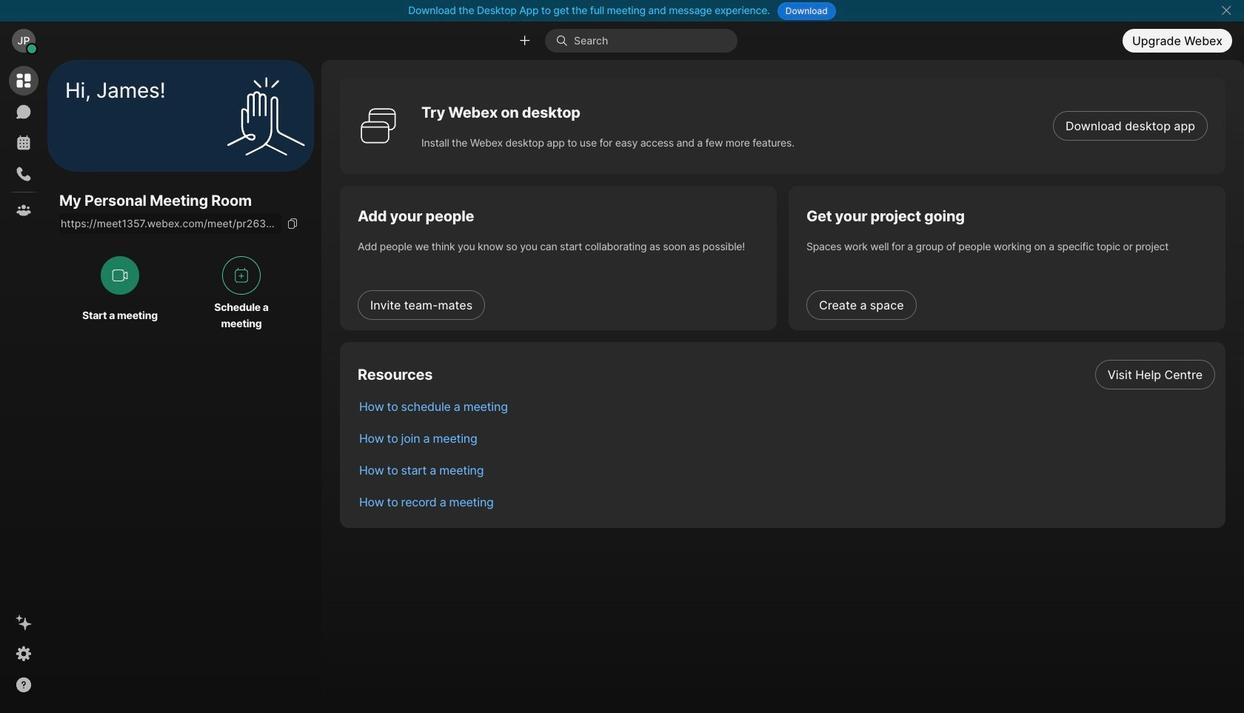 Task type: locate. For each thing, give the bounding box(es) containing it.
None text field
[[59, 214, 282, 234]]

list item
[[347, 359, 1226, 390], [347, 390, 1226, 422], [347, 422, 1226, 454], [347, 454, 1226, 486], [347, 486, 1226, 518]]

navigation
[[0, 60, 47, 714]]

two hands high-fiving image
[[222, 71, 310, 160]]

2 list item from the top
[[347, 390, 1226, 422]]

4 list item from the top
[[347, 454, 1226, 486]]

5 list item from the top
[[347, 486, 1226, 518]]

cancel_16 image
[[1221, 4, 1233, 16]]



Task type: describe. For each thing, give the bounding box(es) containing it.
webex tab list
[[9, 66, 39, 225]]

3 list item from the top
[[347, 422, 1226, 454]]

1 list item from the top
[[347, 359, 1226, 390]]



